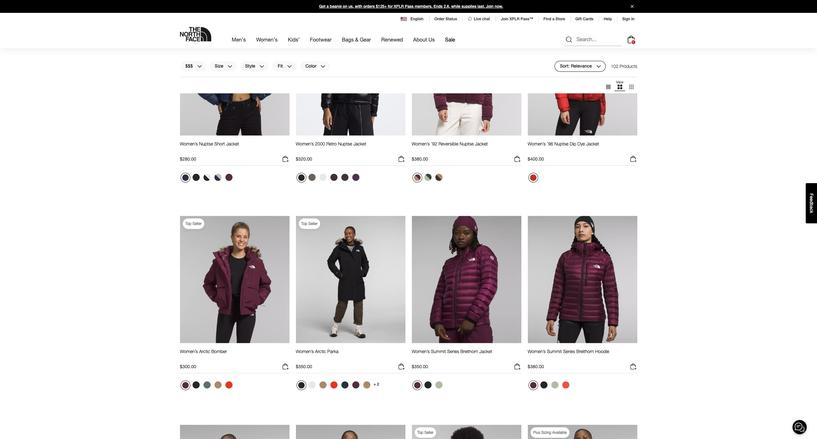Task type: vqa. For each thing, say whether or not it's contained in the screenshot.
Boysenberry Large Halfdome Shadow Plaid icon
no



Task type: describe. For each thing, give the bounding box(es) containing it.
boysenberry image for $350.00
[[414, 382, 421, 389]]

a for store
[[552, 17, 555, 21]]

tnf black/tnf black image for tnf black/tnf black option
[[298, 175, 305, 181]]

seller for parka
[[309, 221, 318, 226]]

women's '96 nuptse dip dye jacket image
[[528, 8, 637, 136]]

plus sizing available
[[533, 430, 567, 435]]

tnf black image for $300.00
[[192, 382, 200, 389]]

b
[[809, 204, 814, 206]]

fit
[[278, 63, 283, 69]]

TNF Black/TNF Black radio
[[297, 173, 306, 183]]

footwear link
[[310, 31, 332, 48]]

dusty periwinkle water distortion small print/summit navy image
[[214, 174, 221, 181]]

dip
[[570, 141, 576, 147]]

Radiant Orange radio
[[561, 380, 571, 390]]

2
[[377, 382, 379, 387]]

supplies
[[462, 4, 477, 9]]

women's '96 nuptse dip dye jacket
[[528, 141, 599, 147]]

for
[[388, 4, 393, 9]]

women's for women's summit series breithorn jacket
[[412, 349, 430, 354]]

search all image
[[565, 36, 573, 43]]

tnf black radio for $350.00
[[423, 380, 433, 390]]

radiant orange image
[[562, 382, 569, 389]]

+
[[374, 382, 376, 387]]

the north face home page image
[[180, 27, 211, 42]]

2000
[[315, 141, 325, 147]]

$choose color$ option group for women's 2000 retro nuptse jacket
[[296, 172, 362, 185]]

0 vertical spatial xplr
[[394, 4, 404, 9]]

falcon brown image
[[308, 174, 316, 181]]

pass
[[405, 4, 414, 9]]

english link
[[401, 16, 424, 22]]

tnf black/tnf black image for tnf black/tnf black radio
[[192, 174, 200, 181]]

join inside "get a beanie on us, with orders $125+ for xplr pass members. ends 2.6, while supplies last. join now." link
[[486, 4, 494, 9]]

style
[[245, 63, 255, 69]]

ends
[[434, 4, 443, 9]]

with
[[355, 4, 362, 9]]

d
[[809, 201, 814, 204]]

Almond Butter/Almond Butter TNF Monogram Large Print radio
[[213, 380, 223, 390]]

misty sage radio for $380.00
[[550, 380, 560, 390]]

breithorn for jacket
[[460, 349, 478, 354]]

jacket for women's 2000 retro nuptse jacket
[[353, 141, 366, 147]]

store
[[556, 17, 565, 21]]

help link
[[604, 17, 612, 21]]

summit navy image
[[341, 382, 348, 389]]

us,
[[349, 4, 354, 9]]

women's 2000 retro nuptse jacket image
[[296, 8, 405, 136]]

last.
[[478, 4, 485, 9]]

fiery red image for first fiery red option from the right
[[330, 382, 337, 389]]

summit for $380.00
[[547, 349, 562, 354]]

Dusty Periwinkle Water Distortion Small Print/Summit Navy radio
[[213, 172, 223, 183]]

sale
[[445, 36, 455, 43]]

$$$ button
[[180, 61, 207, 72]]

women's summit series breithorn jacket button
[[412, 349, 492, 361]]

women's arctic bomber image
[[180, 216, 289, 344]]

status
[[446, 17, 457, 21]]

order status
[[435, 17, 457, 21]]

2 fiery red radio from the left
[[329, 380, 339, 390]]

a inside button
[[809, 206, 814, 209]]

Boysenberry radio
[[351, 380, 361, 390]]

now.
[[495, 4, 503, 9]]

women's arctic parka
[[296, 349, 339, 354]]

2 horizontal spatial top seller
[[417, 430, 434, 435]]

top seller for women's arctic bomber
[[185, 221, 202, 226]]

order status link
[[435, 17, 457, 21]]

1 horizontal spatial gardenia white radio
[[318, 172, 328, 183]]

renewed
[[381, 36, 403, 43]]

cards
[[583, 17, 594, 21]]

TNF Black radio
[[539, 380, 549, 390]]

available
[[552, 430, 567, 435]]

'96
[[547, 141, 553, 147]]

$280.00 button
[[180, 155, 289, 166]]

almond butter/almond butter tnf monogram large print image
[[363, 382, 370, 389]]

misty sage image
[[435, 382, 442, 389]]

footwear
[[310, 36, 332, 43]]

summit navy image
[[182, 175, 189, 181]]

Black Currant Purple radio
[[351, 172, 361, 183]]

about us link
[[413, 31, 435, 48]]

0 horizontal spatial gardenia white radio
[[307, 380, 317, 390]]

us
[[429, 36, 435, 43]]

breithorn for hoodie
[[576, 349, 594, 354]]

gardenia white image for the right gardenia white radio
[[319, 174, 326, 181]]

about us
[[413, 36, 435, 43]]

$300.00
[[180, 364, 196, 370]]

women's for women's summit series breithorn hoodie
[[528, 349, 546, 354]]

$380.00 button for nuptse
[[412, 155, 521, 166]]

$125+
[[376, 4, 387, 9]]

women's 2000 retro nuptse jacket button
[[296, 141, 366, 153]]

view
[[616, 80, 624, 84]]

1 horizontal spatial tnf black radio
[[297, 381, 306, 390]]

Coal Brown TNF Monogram Print radio
[[340, 172, 350, 183]]

nuptse inside women's nuptse short jacket button
[[199, 141, 213, 147]]

a for beanie
[[327, 4, 329, 9]]

2 e from the top
[[809, 199, 814, 201]]

jacket inside women's nuptse short jacket button
[[226, 141, 239, 147]]

sort: relevance
[[560, 63, 592, 69]]

tnf black image for $350.00
[[424, 382, 431, 389]]

nuptse inside women's 2000 retro nuptse jacket button
[[338, 141, 352, 147]]

boysenberry image inside option
[[352, 382, 359, 389]]

Coal Brown radio
[[329, 172, 339, 183]]

women's arctic parka image
[[296, 216, 405, 344]]

women's aconcagua 3 vest image
[[180, 425, 289, 439]]

women's link
[[256, 31, 278, 48]]

chat
[[482, 17, 490, 21]]

boysenberry radio for women's summit series breithorn hoodie
[[528, 381, 538, 390]]

english
[[411, 17, 424, 21]]

$350.00 button for parka
[[296, 363, 405, 374]]

c
[[809, 209, 814, 211]]

f e e d b a c k button
[[806, 183, 817, 223]]

bags & gear link
[[342, 31, 371, 48]]

find a store
[[544, 17, 565, 21]]

women's '92 reversible nuptse jacket button
[[412, 141, 488, 153]]

beanie
[[330, 4, 342, 9]]

1 link
[[626, 34, 636, 45]]

$350.00 button for series
[[412, 363, 521, 374]]

sign in button
[[622, 17, 635, 21]]

join xplr pass™ link
[[501, 17, 533, 21]]

size
[[215, 63, 223, 69]]

$300.00 button
[[180, 363, 289, 374]]

retro
[[326, 141, 337, 147]]

men's link
[[232, 31, 246, 48]]

boysenberry radio for women's arctic bomber
[[181, 381, 190, 390]]

pine needle/misty sage image
[[424, 174, 431, 181]]

gardenia white image for leftmost gardenia white radio
[[308, 382, 316, 389]]

women's for women's arctic bomber
[[180, 349, 198, 354]]

gift
[[576, 17, 582, 21]]

join xplr pass™
[[501, 17, 533, 21]]

Almond Butter/Coal Brown radio
[[434, 172, 444, 183]]

102 products status
[[611, 61, 637, 72]]

women's for women's '92 reversible nuptse jacket
[[412, 141, 430, 147]]

almond butter image
[[319, 382, 326, 389]]

coal brown image
[[330, 174, 337, 181]]

fiery red image for first fiery red option from left
[[225, 382, 232, 389]]

series for hoodie
[[563, 349, 575, 354]]

women's arctic parka button
[[296, 349, 339, 361]]

color
[[306, 63, 316, 69]]

series for jacket
[[447, 349, 459, 354]]

102 products
[[611, 63, 637, 69]]

0 horizontal spatial boysenberry image
[[225, 174, 232, 181]]

$320.00
[[296, 156, 312, 162]]

k
[[809, 211, 814, 213]]



Task type: locate. For each thing, give the bounding box(es) containing it.
join down now.
[[501, 17, 509, 21]]

fiery red image right almond butter radio
[[330, 382, 337, 389]]

$350.00 button down women's summit series breithorn jacket button
[[412, 363, 521, 374]]

0 horizontal spatial series
[[447, 349, 459, 354]]

women's nuptse short jacket image
[[180, 8, 289, 136]]

women's for women's '96 nuptse dip dye jacket
[[528, 141, 546, 147]]

1 fiery red image from the left
[[225, 382, 232, 389]]

0 horizontal spatial arctic
[[199, 349, 210, 354]]

jacket inside women's '92 reversible nuptse jacket button
[[475, 141, 488, 147]]

0 horizontal spatial fiery red image
[[225, 382, 232, 389]]

breithorn inside women's summit series breithorn hoodie button
[[576, 349, 594, 354]]

women's summit series breithorn hoodie image
[[528, 216, 637, 344]]

2 arctic from the left
[[315, 349, 326, 354]]

boysenberry image
[[225, 174, 232, 181], [352, 382, 359, 389], [530, 382, 537, 389]]

top seller
[[185, 221, 202, 226], [301, 221, 318, 226], [417, 430, 434, 435]]

black currant purple image
[[352, 174, 359, 181]]

women's summit series breithorn hoodie button
[[528, 349, 609, 361]]

tnf black radio left almond butter radio
[[297, 381, 306, 390]]

bomber
[[211, 349, 227, 354]]

misty sage image
[[551, 382, 558, 389]]

tnf black/tnf black image
[[192, 174, 200, 181], [298, 175, 305, 181]]

2 horizontal spatial seller
[[424, 430, 434, 435]]

women's 2000 retro nuptse jacket
[[296, 141, 366, 147]]

boysenberry image left misty sage icon
[[414, 382, 421, 389]]

jacket for women's summit series breithorn jacket
[[479, 349, 492, 354]]

gardenia white radio left almond butter icon
[[307, 380, 317, 390]]

parka
[[327, 349, 339, 354]]

TNF Black/TNF Black radio
[[191, 172, 201, 183]]

arctic left bomber
[[199, 349, 210, 354]]

2 summit from the left
[[547, 349, 562, 354]]

2 nuptse from the left
[[338, 141, 352, 147]]

$320.00 button
[[296, 155, 405, 166]]

reversible down members.
[[417, 14, 434, 18]]

almond butter/coal brown image
[[435, 174, 442, 181]]

Dark Sage radio
[[202, 380, 212, 390]]

1 breithorn from the left
[[460, 349, 478, 354]]

$380.00 for women's summit series breithorn hoodie
[[528, 364, 544, 370]]

e up b
[[809, 199, 814, 201]]

seller
[[193, 221, 202, 226], [309, 221, 318, 226], [424, 430, 434, 435]]

women's summit series breithorn jacket image
[[412, 216, 521, 344]]

1 vertical spatial $380.00
[[528, 364, 544, 370]]

Summit Navy radio
[[340, 380, 350, 390]]

reversible
[[417, 14, 434, 18], [439, 141, 459, 147]]

get
[[319, 4, 326, 9]]

0 horizontal spatial top
[[185, 221, 191, 226]]

$350.00 button up boysenberry option
[[296, 363, 405, 374]]

misty sage radio for $350.00
[[434, 380, 444, 390]]

2 vertical spatial a
[[809, 206, 814, 209]]

$380.00 button
[[412, 155, 521, 166], [528, 363, 637, 374]]

tnf black/tnf black image inside tnf black/tnf black radio
[[192, 174, 200, 181]]

boysenberry image right summit navy option
[[352, 382, 359, 389]]

2 horizontal spatial boysenberry image
[[530, 382, 537, 389]]

almond butter/almond butter tnf monogram large print image
[[214, 382, 221, 389]]

$choose color$ option group
[[180, 172, 235, 185], [296, 172, 362, 185], [412, 172, 445, 185], [180, 380, 235, 393], [296, 380, 373, 393], [412, 380, 445, 393], [528, 380, 572, 393]]

1 summit from the left
[[431, 349, 446, 354]]

1 vertical spatial gardenia white radio
[[307, 380, 317, 390]]

1 arctic from the left
[[199, 349, 210, 354]]

1 horizontal spatial breithorn
[[576, 349, 594, 354]]

tnf black radio left misty sage icon
[[423, 380, 433, 390]]

+ 2 button
[[373, 380, 380, 389]]

1 horizontal spatial gardenia white image
[[319, 174, 326, 181]]

0 horizontal spatial tnf black/tnf black image
[[192, 174, 200, 181]]

women's for women's 2000 retro nuptse jacket
[[296, 141, 314, 147]]

$380.00 button for breithorn
[[528, 363, 637, 374]]

0 vertical spatial a
[[327, 4, 329, 9]]

jacket for women's '92 reversible nuptse jacket
[[475, 141, 488, 147]]

0 horizontal spatial $350.00
[[296, 364, 312, 370]]

1 vertical spatial $380.00 button
[[528, 363, 637, 374]]

women's '96 nuptse dip dye jacket button
[[528, 141, 599, 153]]

gardenia white image left almond butter icon
[[308, 382, 316, 389]]

$380.00
[[412, 156, 428, 162], [528, 364, 544, 370]]

boysenberry image left tnf black image
[[530, 382, 537, 389]]

2.6,
[[444, 4, 450, 9]]

gear
[[360, 36, 371, 43]]

breithorn inside women's summit series breithorn jacket button
[[460, 349, 478, 354]]

2 series from the left
[[563, 349, 575, 354]]

view button
[[614, 80, 626, 94]]

1 horizontal spatial arctic
[[315, 349, 326, 354]]

jacket inside women's '96 nuptse dip dye jacket button
[[586, 141, 599, 147]]

reversible right '92
[[439, 141, 459, 147]]

1 horizontal spatial tnf black image
[[298, 382, 305, 389]]

2 $350.00 from the left
[[412, 364, 428, 370]]

0 horizontal spatial gardenia white image
[[308, 382, 316, 389]]

tnf black/tnf black image inside tnf black/tnf black option
[[298, 175, 305, 181]]

women's aconcagua 3 jacket image
[[412, 425, 521, 439]]

women's '92 reversible nuptse jacket
[[412, 141, 488, 147]]

sizing
[[541, 430, 551, 435]]

sale link
[[445, 31, 455, 48]]

tnf black image left almond butter radio
[[298, 382, 305, 389]]

$380.00 for women's '92 reversible nuptse jacket
[[412, 156, 428, 162]]

'92
[[431, 141, 437, 147]]

women's for women's nuptse short jacket
[[180, 141, 198, 147]]

0 horizontal spatial $380.00 button
[[412, 155, 521, 166]]

boysenberry image
[[182, 382, 189, 389], [414, 382, 421, 389]]

$choose color$ option group for women's nuptse short jacket
[[180, 172, 235, 185]]

0 vertical spatial join
[[486, 4, 494, 9]]

women's osito jacket image
[[528, 425, 637, 439]]

Falcon Brown radio
[[307, 172, 317, 183]]

1 horizontal spatial seller
[[309, 221, 318, 226]]

close image
[[628, 5, 636, 8]]

a right get
[[327, 4, 329, 9]]

boysenberry image down the $300.00
[[182, 382, 189, 389]]

bags
[[342, 36, 354, 43]]

1 horizontal spatial $380.00 button
[[528, 363, 637, 374]]

jacket inside women's 2000 retro nuptse jacket button
[[353, 141, 366, 147]]

tnf black image
[[192, 382, 200, 389], [424, 382, 431, 389], [298, 382, 305, 389]]

tnf black image left dark sage icon on the bottom of page
[[192, 382, 200, 389]]

style button
[[240, 61, 269, 72]]

dye
[[578, 141, 585, 147]]

xplr right for on the left of the page
[[394, 4, 404, 9]]

1 horizontal spatial fiery red image
[[330, 382, 337, 389]]

0 horizontal spatial summit
[[431, 349, 446, 354]]

boysenberry image right the dusty periwinkle water distortion small print/summit navy radio
[[225, 174, 232, 181]]

1 boysenberry image from the left
[[182, 382, 189, 389]]

a up k
[[809, 206, 814, 209]]

1 horizontal spatial fiery red radio
[[329, 380, 339, 390]]

f e e d b a c k
[[809, 193, 814, 213]]

1 fiery red radio from the left
[[224, 380, 234, 390]]

boysenberry radio for women's summit series breithorn jacket
[[412, 381, 422, 390]]

1 e from the top
[[809, 196, 814, 199]]

join
[[486, 4, 494, 9], [501, 17, 509, 21]]

series
[[447, 349, 459, 354], [563, 349, 575, 354]]

boysenberry radio left tnf black image
[[528, 381, 538, 390]]

2 horizontal spatial a
[[809, 206, 814, 209]]

arctic for parka
[[315, 349, 326, 354]]

tnf black/tnf black image right summit navy radio
[[192, 174, 200, 181]]

1
[[633, 40, 634, 44]]

$380.00 button down women's summit series breithorn hoodie button
[[528, 363, 637, 374]]

Almond Butter/Almond Butter TNF Monogram Large Print radio
[[362, 380, 372, 390]]

bags & gear
[[342, 36, 371, 43]]

coal brown tnf monogram print image
[[341, 174, 348, 181]]

Pine Needle/Misty Sage radio
[[423, 172, 433, 183]]

$400.00 button
[[528, 155, 637, 166]]

1 horizontal spatial boysenberry image
[[414, 382, 421, 389]]

2 boysenberry image from the left
[[414, 382, 421, 389]]

help
[[604, 17, 612, 21]]

jacket inside women's summit series breithorn jacket button
[[479, 349, 492, 354]]

boysenberry image for $300.00
[[182, 382, 189, 389]]

fiery red radio right almond butter radio
[[329, 380, 339, 390]]

0 vertical spatial gardenia white radio
[[318, 172, 328, 183]]

0 horizontal spatial xplr
[[394, 4, 404, 9]]

fiery red image right almond butter/almond butter tnf monogram large print radio
[[225, 382, 232, 389]]

fiery red radio right almond butter/almond butter tnf monogram large print radio
[[224, 380, 234, 390]]

find a store link
[[544, 17, 565, 21]]

$380.00 up tnf black image
[[528, 364, 544, 370]]

2 horizontal spatial top
[[417, 430, 423, 435]]

Summit Navy radio
[[181, 173, 190, 183]]

top
[[185, 221, 191, 226], [301, 221, 307, 226], [417, 430, 423, 435]]

dark sage image
[[203, 382, 211, 389]]

Search search field
[[564, 33, 622, 46]]

2 fiery red image from the left
[[330, 382, 337, 389]]

2 misty sage radio from the left
[[550, 380, 560, 390]]

1 horizontal spatial a
[[552, 17, 555, 21]]

1 horizontal spatial boysenberry image
[[352, 382, 359, 389]]

women's summit series breithorn jacket
[[412, 349, 492, 354]]

boysenberry radio down the $300.00
[[181, 381, 190, 390]]

in
[[631, 17, 635, 21]]

gardenia white radio right 'falcon brown' image
[[318, 172, 328, 183]]

TNF Black radio
[[191, 380, 201, 390], [423, 380, 433, 390], [297, 381, 306, 390]]

1 horizontal spatial summit
[[547, 349, 562, 354]]

$choose color$ option group for women's summit series breithorn hoodie
[[528, 380, 572, 393]]

join right last.
[[486, 4, 494, 9]]

orders
[[363, 4, 375, 9]]

1 horizontal spatial tnf black/tnf black image
[[298, 175, 305, 181]]

sort: relevance button
[[555, 61, 606, 72]]

1 horizontal spatial misty sage radio
[[550, 380, 560, 390]]

boysenberry radio left misty sage icon
[[412, 381, 422, 390]]

e up the d
[[809, 196, 814, 199]]

color button
[[300, 61, 330, 72]]

Misty Sage radio
[[434, 380, 444, 390], [550, 380, 560, 390]]

kids'
[[288, 36, 300, 43]]

1 $350.00 from the left
[[296, 364, 312, 370]]

1 $350.00 button from the left
[[296, 363, 405, 374]]

reversible inside button
[[439, 141, 459, 147]]

1 vertical spatial reversible
[[439, 141, 459, 147]]

women's
[[256, 36, 278, 43]]

xplr
[[394, 4, 404, 9], [510, 17, 520, 21]]

0 horizontal spatial top seller
[[185, 221, 202, 226]]

1 vertical spatial xplr
[[510, 17, 520, 21]]

a right find
[[552, 17, 555, 21]]

$400.00
[[528, 156, 544, 162]]

women's arctic bomber
[[180, 349, 227, 354]]

1 horizontal spatial series
[[563, 349, 575, 354]]

0 horizontal spatial reversible
[[417, 14, 434, 18]]

$380.00 button down women's '92 reversible nuptse jacket button
[[412, 155, 521, 166]]

gardenia white image right 'falcon brown' image
[[319, 174, 326, 181]]

get a beanie on us, with orders $125+ for xplr pass members. ends 2.6, while supplies last. join now. link
[[0, 0, 817, 13]]

women's aconcagua 3 hoodie image
[[296, 425, 405, 439]]

renewed link
[[381, 31, 403, 48]]

boysenberry radio right the dusty periwinkle water distortion small print/summit navy radio
[[224, 172, 234, 183]]

nuptse inside women's '96 nuptse dip dye jacket button
[[555, 141, 569, 147]]

$choose color$ option group for women's '92 reversible nuptse jacket
[[412, 172, 445, 185]]

top for women's arctic parka
[[301, 221, 307, 226]]

on
[[343, 4, 347, 9]]

0 horizontal spatial $380.00
[[412, 156, 428, 162]]

order
[[435, 17, 445, 21]]

men's
[[232, 36, 246, 43]]

1 horizontal spatial xplr
[[510, 17, 520, 21]]

0 horizontal spatial join
[[486, 4, 494, 9]]

Boysenberry radio
[[224, 172, 234, 183], [181, 381, 190, 390], [412, 381, 422, 390], [528, 381, 538, 390]]

seller for bomber
[[193, 221, 202, 226]]

xplr left pass™
[[510, 17, 520, 21]]

1 series from the left
[[447, 349, 459, 354]]

2 breithorn from the left
[[576, 349, 594, 354]]

women's summit series breithorn hoodie
[[528, 349, 609, 354]]

$350.00 for women's summit series breithorn jacket
[[412, 364, 428, 370]]

women's
[[180, 141, 198, 147], [296, 141, 314, 147], [412, 141, 430, 147], [528, 141, 546, 147], [180, 349, 198, 354], [296, 349, 314, 354], [412, 349, 430, 354], [528, 349, 546, 354]]

fiery red dip dye small print image
[[530, 175, 537, 181]]

hoodie
[[595, 349, 609, 354]]

arctic
[[199, 349, 210, 354], [315, 349, 326, 354]]

1 horizontal spatial $350.00
[[412, 364, 428, 370]]

fiery red image
[[225, 382, 232, 389], [330, 382, 337, 389]]

0 horizontal spatial tnf black image
[[192, 382, 200, 389]]

relevance
[[571, 63, 592, 69]]

1 horizontal spatial $380.00
[[528, 364, 544, 370]]

arctic left parka
[[315, 349, 326, 354]]

2 horizontal spatial tnf black image
[[424, 382, 431, 389]]

top seller for women's arctic parka
[[301, 221, 318, 226]]

1 horizontal spatial top
[[301, 221, 307, 226]]

Gardenia White/TNF Black radio
[[202, 172, 212, 183]]

live
[[474, 17, 481, 21]]

0 vertical spatial gardenia white image
[[319, 174, 326, 181]]

women's nuptse short jacket button
[[180, 141, 239, 153]]

0 horizontal spatial a
[[327, 4, 329, 9]]

+ 2
[[374, 382, 379, 387]]

tnf black radio for $300.00
[[191, 380, 201, 390]]

Gardenia White radio
[[318, 172, 328, 183], [307, 380, 317, 390]]

1 vertical spatial a
[[552, 17, 555, 21]]

1 vertical spatial gardenia white image
[[308, 382, 316, 389]]

0 vertical spatial $380.00 button
[[412, 155, 521, 166]]

arctic for bomber
[[199, 349, 210, 354]]

women's for women's arctic parka
[[296, 349, 314, 354]]

summit for $350.00
[[431, 349, 446, 354]]

1 misty sage radio from the left
[[434, 380, 444, 390]]

&
[[355, 36, 358, 43]]

0 horizontal spatial boysenberry image
[[182, 382, 189, 389]]

get a beanie on us, with orders $125+ for xplr pass members. ends 2.6, while supplies last. join now.
[[319, 4, 503, 9]]

0 horizontal spatial misty sage radio
[[434, 380, 444, 390]]

fit button
[[272, 61, 297, 72]]

$380.00 up the 'boysenberry/almond butter' image
[[412, 156, 428, 162]]

2 $350.00 button from the left
[[412, 363, 521, 374]]

0 horizontal spatial breithorn
[[460, 349, 478, 354]]

tnf black image left misty sage icon
[[424, 382, 431, 389]]

while
[[451, 4, 461, 9]]

1 horizontal spatial reversible
[[439, 141, 459, 147]]

Almond Butter radio
[[318, 380, 328, 390]]

4 nuptse from the left
[[555, 141, 569, 147]]

tnf black/tnf black image left 'falcon brown' image
[[298, 175, 305, 181]]

Boysenberry/Almond Butter radio
[[412, 173, 422, 183]]

tnf black image
[[540, 382, 547, 389]]

sign
[[622, 17, 630, 21]]

women's arctic bomber button
[[180, 349, 227, 361]]

fiery red image inside $choose color$ option group
[[225, 382, 232, 389]]

gardenia white/tnf black image
[[203, 174, 211, 181]]

$350.00 for women's arctic parka
[[296, 364, 312, 370]]

products
[[620, 63, 637, 69]]

$choose color$ option group for women's summit series breithorn jacket
[[412, 380, 445, 393]]

0 horizontal spatial seller
[[193, 221, 202, 226]]

$$$
[[185, 63, 193, 69]]

sort:
[[560, 63, 570, 69]]

women's inside button
[[412, 141, 430, 147]]

women's '92 reversible nuptse jacket image
[[412, 8, 521, 136]]

$choose color$ option group for women's arctic bomber
[[180, 380, 235, 393]]

plus
[[533, 430, 540, 435]]

0 horizontal spatial tnf black radio
[[191, 380, 201, 390]]

0 vertical spatial $380.00
[[412, 156, 428, 162]]

view list box
[[603, 80, 637, 94]]

find
[[544, 17, 551, 21]]

nuptse inside women's '92 reversible nuptse jacket button
[[460, 141, 474, 147]]

2 horizontal spatial tnf black radio
[[423, 380, 433, 390]]

Fiery Red radio
[[224, 380, 234, 390], [329, 380, 339, 390]]

gardenia white image
[[319, 174, 326, 181], [308, 382, 316, 389]]

Fiery Red Dip Dye Small Print radio
[[528, 173, 538, 183]]

1 nuptse from the left
[[199, 141, 213, 147]]

0 horizontal spatial $350.00 button
[[296, 363, 405, 374]]

$350.00
[[296, 364, 312, 370], [412, 364, 428, 370]]

1 horizontal spatial join
[[501, 17, 509, 21]]

1 horizontal spatial $350.00 button
[[412, 363, 521, 374]]

0 horizontal spatial fiery red radio
[[224, 380, 234, 390]]

tnf black radio left dark sage icon on the bottom of page
[[191, 380, 201, 390]]

boysenberry/almond butter image
[[414, 175, 421, 181]]

top for women's arctic bomber
[[185, 221, 191, 226]]

1 horizontal spatial top seller
[[301, 221, 318, 226]]

0 vertical spatial reversible
[[417, 14, 434, 18]]

3 nuptse from the left
[[460, 141, 474, 147]]

1 vertical spatial join
[[501, 17, 509, 21]]

a
[[327, 4, 329, 9], [552, 17, 555, 21], [809, 206, 814, 209]]



